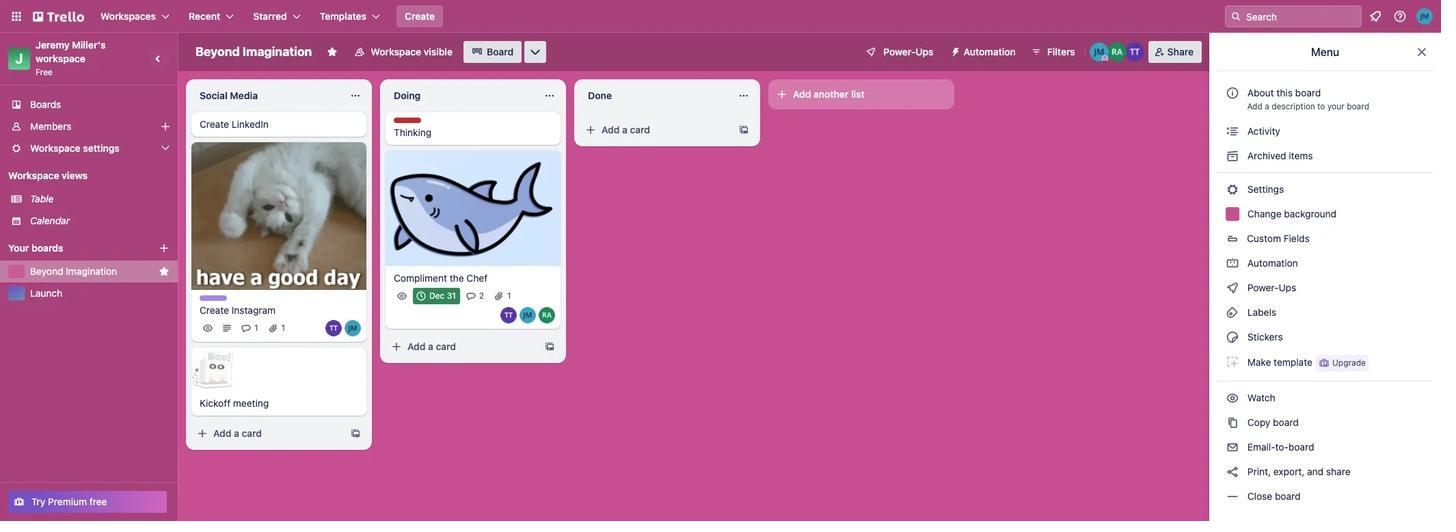 Task type: describe. For each thing, give the bounding box(es) containing it.
activity
[[1245, 125, 1281, 137]]

add inside about this board add a description to your board
[[1247, 101, 1263, 111]]

board
[[487, 46, 514, 57]]

0 horizontal spatial 1
[[254, 323, 258, 333]]

change background
[[1245, 208, 1337, 219]]

jeremy miller's workspace free
[[36, 39, 108, 77]]

about this board add a description to your board
[[1247, 87, 1370, 111]]

your boards
[[8, 242, 63, 254]]

copy board link
[[1218, 412, 1433, 434]]

custom fields
[[1247, 232, 1310, 244]]

custom
[[1247, 232, 1281, 244]]

sm image for archived items
[[1226, 149, 1240, 163]]

1 vertical spatial jeremy miller (jeremymiller198) image
[[520, 307, 536, 323]]

stickers link
[[1218, 326, 1433, 348]]

sm image for copy board
[[1226, 416, 1240, 429]]

star or unstar board image
[[327, 46, 338, 57]]

jeremy
[[36, 39, 70, 51]]

j
[[15, 51, 23, 66]]

board up "to"
[[1296, 87, 1321, 98]]

and
[[1307, 466, 1324, 477]]

card for doing
[[436, 340, 456, 352]]

sm image for automation
[[1226, 256, 1240, 270]]

try premium free button
[[8, 491, 167, 513]]

Doing text field
[[386, 85, 536, 107]]

1 vertical spatial jeremy miller (jeremymiller198) image
[[345, 320, 361, 337]]

workspace
[[36, 53, 85, 64]]

compliment
[[394, 272, 447, 284]]

0 notifications image
[[1368, 8, 1384, 25]]

templates
[[320, 10, 367, 22]]

kickoff meeting
[[200, 398, 269, 409]]

1 for 2
[[507, 290, 511, 301]]

to-
[[1276, 441, 1289, 453]]

kickoff meeting link
[[200, 397, 358, 411]]

create button
[[397, 5, 443, 27]]

sm image for activity
[[1226, 124, 1240, 138]]

beyond inside text field
[[196, 44, 240, 59]]

filters
[[1047, 46, 1075, 57]]

create for create linkedin
[[200, 118, 229, 130]]

social media
[[200, 90, 258, 101]]

sm image for close board
[[1226, 490, 1240, 503]]

chef
[[467, 272, 488, 284]]

31
[[447, 290, 456, 301]]

board up to-
[[1273, 416, 1299, 428]]

kickoff
[[200, 398, 231, 409]]

make template
[[1245, 356, 1313, 368]]

workspace views
[[8, 170, 88, 181]]

board right "your"
[[1347, 101, 1370, 111]]

close board link
[[1218, 485, 1433, 507]]

sm image inside automation button
[[945, 41, 964, 60]]

power- inside button
[[884, 46, 916, 57]]

card for social media
[[242, 428, 262, 439]]

close board
[[1245, 490, 1301, 502]]

workspace visible
[[371, 46, 453, 57]]

dec
[[429, 290, 445, 301]]

change
[[1248, 208, 1282, 219]]

email-to-board link
[[1218, 436, 1433, 458]]

another
[[814, 88, 849, 100]]

pete ghost image
[[190, 348, 234, 391]]

share
[[1168, 46, 1194, 57]]

beyond imagination inside text field
[[196, 44, 312, 59]]

linkedin
[[232, 118, 269, 130]]

workspace navigation collapse icon image
[[149, 49, 168, 68]]

thoughts
[[394, 118, 432, 128]]

imagination inside beyond imagination link
[[66, 265, 117, 277]]

primary element
[[0, 0, 1441, 33]]

filters button
[[1027, 41, 1079, 63]]

power-ups button
[[856, 41, 942, 63]]

workspace for workspace views
[[8, 170, 59, 181]]

a for doing
[[428, 340, 433, 352]]

items
[[1289, 150, 1313, 161]]

add another list
[[793, 88, 865, 100]]

Done text field
[[580, 85, 730, 107]]

1 horizontal spatial ruby anderson (rubyanderson7) image
[[1107, 42, 1127, 62]]

doing
[[394, 90, 421, 101]]

media
[[230, 90, 258, 101]]

copy
[[1248, 416, 1271, 428]]

1 for 1
[[281, 323, 285, 333]]

0 horizontal spatial terry turtle (terryturtle) image
[[325, 320, 342, 337]]

0 horizontal spatial ruby anderson (rubyanderson7) image
[[539, 307, 555, 323]]

Social Media text field
[[191, 85, 342, 107]]

workspace settings
[[30, 142, 120, 154]]

thinking link
[[394, 126, 552, 139]]

add board image
[[159, 243, 170, 254]]

1 horizontal spatial jeremy miller (jeremymiller198) image
[[1090, 42, 1109, 62]]

templates button
[[312, 5, 388, 27]]

share
[[1326, 466, 1351, 477]]

recent button
[[181, 5, 242, 27]]

background
[[1284, 208, 1337, 219]]

free
[[90, 496, 107, 507]]

workspaces
[[101, 10, 156, 22]]

ups inside the power-ups button
[[916, 46, 934, 57]]

about
[[1248, 87, 1274, 98]]

create linkedin link
[[200, 118, 358, 131]]

watch link
[[1218, 387, 1433, 409]]

print,
[[1248, 466, 1271, 477]]

sm image for make template
[[1226, 355, 1240, 369]]

1 vertical spatial beyond
[[30, 265, 63, 277]]

workspaces button
[[92, 5, 178, 27]]

copy board
[[1245, 416, 1299, 428]]

0 vertical spatial jeremy miller (jeremymiller198) image
[[1417, 8, 1433, 25]]

Dec 31 checkbox
[[413, 288, 460, 304]]

add a card button for social media
[[191, 423, 345, 445]]

the
[[450, 272, 464, 284]]

boards
[[31, 242, 63, 254]]

thinking
[[394, 126, 432, 138]]

members link
[[0, 116, 178, 137]]

color: purple, title: none image
[[200, 296, 227, 301]]

dec 31
[[429, 290, 456, 301]]

add inside add another list button
[[793, 88, 811, 100]]

1 vertical spatial power-
[[1248, 282, 1279, 293]]

1 horizontal spatial terry turtle (terryturtle) image
[[501, 307, 517, 323]]



Task type: vqa. For each thing, say whether or not it's contained in the screenshot.
bottommost No
no



Task type: locate. For each thing, give the bounding box(es) containing it.
0 horizontal spatial ups
[[916, 46, 934, 57]]

sm image for email-to-board
[[1226, 440, 1240, 454]]

table link
[[30, 192, 170, 206]]

sm image left email- in the right of the page
[[1226, 440, 1240, 454]]

sm image inside watch link
[[1226, 391, 1240, 405]]

power- up "labels"
[[1248, 282, 1279, 293]]

add a card button
[[580, 119, 733, 141], [386, 336, 539, 357], [191, 423, 345, 445]]

create for create
[[405, 10, 435, 22]]

ruby anderson (rubyanderson7) image
[[1107, 42, 1127, 62], [539, 307, 555, 323]]

1 vertical spatial beyond imagination
[[30, 265, 117, 277]]

workspace inside popup button
[[30, 142, 80, 154]]

terry turtle (terryturtle) image down 'compliment the chef' link
[[501, 307, 517, 323]]

create linkedin
[[200, 118, 269, 130]]

power-ups up add another list button
[[884, 46, 934, 57]]

0 horizontal spatial add a card button
[[191, 423, 345, 445]]

a for done
[[622, 124, 628, 135]]

0 vertical spatial automation
[[964, 46, 1016, 57]]

imagination up launch link on the bottom left
[[66, 265, 117, 277]]

1 right 2
[[507, 290, 511, 301]]

sm image inside automation link
[[1226, 256, 1240, 270]]

recent
[[189, 10, 220, 22]]

launch link
[[30, 286, 170, 300]]

add down done
[[602, 124, 620, 135]]

0 vertical spatial ups
[[916, 46, 934, 57]]

try
[[31, 496, 45, 507]]

create from template… image for done
[[738, 124, 749, 135]]

power-ups up "labels"
[[1245, 282, 1299, 293]]

archived items link
[[1218, 145, 1433, 167]]

add a card down kickoff meeting
[[213, 428, 262, 439]]

meeting
[[233, 398, 269, 409]]

sm image inside activity link
[[1226, 124, 1240, 138]]

archived items
[[1245, 150, 1313, 161]]

boards
[[30, 98, 61, 110]]

1 vertical spatial power-ups
[[1245, 282, 1299, 293]]

workspace down members
[[30, 142, 80, 154]]

search image
[[1231, 11, 1242, 22]]

2 horizontal spatial add a card
[[602, 124, 650, 135]]

jeremy miller (jeremymiller198) image
[[1090, 42, 1109, 62], [520, 307, 536, 323]]

add down dec 31 option on the bottom
[[408, 340, 426, 352]]

1 horizontal spatial card
[[436, 340, 456, 352]]

1 horizontal spatial add a card button
[[386, 336, 539, 357]]

a down dec 31 option on the bottom
[[428, 340, 433, 352]]

labels link
[[1218, 302, 1433, 323]]

0 horizontal spatial create from template… image
[[544, 341, 555, 352]]

your
[[8, 242, 29, 254]]

board up print, export, and share at the right of page
[[1289, 441, 1315, 453]]

1 horizontal spatial power-
[[1248, 282, 1279, 293]]

ups down automation link
[[1279, 282, 1297, 293]]

export,
[[1274, 466, 1305, 477]]

add another list button
[[769, 79, 955, 109]]

power-ups
[[884, 46, 934, 57], [1245, 282, 1299, 293]]

4 sm image from the top
[[1226, 440, 1240, 454]]

terry turtle (terryturtle) image
[[1125, 42, 1144, 62], [501, 307, 517, 323], [325, 320, 342, 337]]

1
[[507, 290, 511, 301], [254, 323, 258, 333], [281, 323, 285, 333]]

sm image left "print,"
[[1226, 465, 1240, 479]]

automation left filters button on the top right
[[964, 46, 1016, 57]]

sm image inside the print, export, and share link
[[1226, 465, 1240, 479]]

email-
[[1248, 441, 1276, 453]]

settings link
[[1218, 178, 1433, 200]]

board link
[[464, 41, 522, 63]]

sm image
[[945, 41, 964, 60], [1226, 124, 1240, 138], [1226, 149, 1240, 163], [1226, 183, 1240, 196], [1226, 256, 1240, 270], [1226, 281, 1240, 295], [1226, 306, 1240, 319], [1226, 391, 1240, 405], [1226, 490, 1240, 503]]

sm image inside close board "link"
[[1226, 490, 1240, 503]]

customize views image
[[529, 45, 542, 59]]

1 vertical spatial add a card button
[[386, 336, 539, 357]]

sm image inside labels link
[[1226, 306, 1240, 319]]

beyond imagination down starred
[[196, 44, 312, 59]]

email-to-board
[[1245, 441, 1315, 453]]

5 sm image from the top
[[1226, 465, 1240, 479]]

color: bold red, title: "thoughts" element
[[394, 118, 432, 128]]

workspace visible button
[[346, 41, 461, 63]]

add for done
[[602, 124, 620, 135]]

archived
[[1248, 150, 1287, 161]]

automation link
[[1218, 252, 1433, 274]]

1 horizontal spatial jeremy miller (jeremymiller198) image
[[1417, 8, 1433, 25]]

0 horizontal spatial beyond imagination
[[30, 265, 117, 277]]

0 vertical spatial jeremy miller (jeremymiller198) image
[[1090, 42, 1109, 62]]

1 down create instagram link
[[281, 323, 285, 333]]

workspace left visible
[[371, 46, 421, 57]]

sm image inside email-to-board link
[[1226, 440, 1240, 454]]

2 vertical spatial add a card
[[213, 428, 262, 439]]

sm image inside 'settings' link
[[1226, 183, 1240, 196]]

share button
[[1149, 41, 1202, 63]]

create from template… image for doing
[[544, 341, 555, 352]]

board inside "link"
[[1275, 490, 1301, 502]]

social
[[200, 90, 228, 101]]

automation inside button
[[964, 46, 1016, 57]]

free
[[36, 67, 53, 77]]

1 horizontal spatial beyond imagination
[[196, 44, 312, 59]]

add a card down done
[[602, 124, 650, 135]]

2 horizontal spatial 1
[[507, 290, 511, 301]]

sm image for print, export, and share
[[1226, 465, 1240, 479]]

create for create instagram
[[200, 305, 229, 316]]

0 vertical spatial ruby anderson (rubyanderson7) image
[[1107, 42, 1127, 62]]

add down kickoff
[[213, 428, 231, 439]]

add a card button down kickoff meeting link
[[191, 423, 345, 445]]

automation
[[964, 46, 1016, 57], [1245, 257, 1298, 269]]

starred button
[[245, 5, 309, 27]]

2 vertical spatial add a card button
[[191, 423, 345, 445]]

a inside about this board add a description to your board
[[1265, 101, 1270, 111]]

0 vertical spatial workspace
[[371, 46, 421, 57]]

0 horizontal spatial jeremy miller (jeremymiller198) image
[[345, 320, 361, 337]]

1 horizontal spatial ups
[[1279, 282, 1297, 293]]

power- up add another list button
[[884, 46, 916, 57]]

sm image for stickers
[[1226, 330, 1240, 344]]

1 vertical spatial add a card
[[408, 340, 456, 352]]

0 vertical spatial create
[[405, 10, 435, 22]]

jeremy miller (jeremymiller198) image right filters at right top
[[1090, 42, 1109, 62]]

make
[[1248, 356, 1271, 368]]

sm image inside stickers link
[[1226, 330, 1240, 344]]

add a card for done
[[602, 124, 650, 135]]

starred
[[253, 10, 287, 22]]

starred icon image
[[159, 266, 170, 277]]

0 horizontal spatial imagination
[[66, 265, 117, 277]]

settings
[[1245, 183, 1284, 195]]

create down the social
[[200, 118, 229, 130]]

activity link
[[1218, 120, 1433, 142]]

sm image for power-ups
[[1226, 281, 1240, 295]]

jeremy miller (jeremymiller198) image down 'compliment the chef' link
[[520, 307, 536, 323]]

ups left automation button
[[916, 46, 934, 57]]

sm image inside copy board link
[[1226, 416, 1240, 429]]

create down "color: purple, title: none" image
[[200, 305, 229, 316]]

template
[[1274, 356, 1313, 368]]

launch
[[30, 287, 62, 299]]

create instagram
[[200, 305, 276, 316]]

2 horizontal spatial add a card button
[[580, 119, 733, 141]]

0 vertical spatial power-ups
[[884, 46, 934, 57]]

1 horizontal spatial imagination
[[243, 44, 312, 59]]

0 vertical spatial card
[[630, 124, 650, 135]]

your
[[1328, 101, 1345, 111]]

2 horizontal spatial terry turtle (terryturtle) image
[[1125, 42, 1144, 62]]

0 vertical spatial add a card button
[[580, 119, 733, 141]]

0 vertical spatial imagination
[[243, 44, 312, 59]]

sm image inside archived items link
[[1226, 149, 1240, 163]]

1 horizontal spatial beyond
[[196, 44, 240, 59]]

workspace
[[371, 46, 421, 57], [30, 142, 80, 154], [8, 170, 59, 181]]

0 horizontal spatial automation
[[964, 46, 1016, 57]]

1 sm image from the top
[[1226, 330, 1240, 344]]

0 vertical spatial power-
[[884, 46, 916, 57]]

automation button
[[945, 41, 1024, 63]]

workspace for workspace visible
[[371, 46, 421, 57]]

1 vertical spatial card
[[436, 340, 456, 352]]

add a card button down done text field
[[580, 119, 733, 141]]

1 vertical spatial create from template… image
[[544, 341, 555, 352]]

sm image
[[1226, 330, 1240, 344], [1226, 355, 1240, 369], [1226, 416, 1240, 429], [1226, 440, 1240, 454], [1226, 465, 1240, 479]]

custom fields button
[[1218, 228, 1433, 250]]

1 horizontal spatial 1
[[281, 323, 285, 333]]

card down done text field
[[630, 124, 650, 135]]

a down kickoff meeting
[[234, 428, 239, 439]]

add a card for social media
[[213, 428, 262, 439]]

add a card button down 31
[[386, 336, 539, 357]]

create inside button
[[405, 10, 435, 22]]

0 horizontal spatial power-
[[884, 46, 916, 57]]

visible
[[424, 46, 453, 57]]

1 vertical spatial ups
[[1279, 282, 1297, 293]]

power-
[[884, 46, 916, 57], [1248, 282, 1279, 293]]

1 vertical spatial automation
[[1245, 257, 1298, 269]]

card down dec 31
[[436, 340, 456, 352]]

workspace inside button
[[371, 46, 421, 57]]

views
[[62, 170, 88, 181]]

2 sm image from the top
[[1226, 355, 1240, 369]]

sm image left stickers
[[1226, 330, 1240, 344]]

automation down custom fields
[[1245, 257, 1298, 269]]

jeremy miller (jeremymiller198) image
[[1417, 8, 1433, 25], [345, 320, 361, 337]]

1 horizontal spatial add a card
[[408, 340, 456, 352]]

members
[[30, 120, 71, 132]]

beyond imagination
[[196, 44, 312, 59], [30, 265, 117, 277]]

premium
[[48, 496, 87, 507]]

sm image for labels
[[1226, 306, 1240, 319]]

boards link
[[0, 94, 178, 116]]

card for done
[[630, 124, 650, 135]]

jeremy miller's workspace link
[[36, 39, 108, 64]]

2 vertical spatial card
[[242, 428, 262, 439]]

open information menu image
[[1394, 10, 1407, 23]]

beyond up launch
[[30, 265, 63, 277]]

2 horizontal spatial card
[[630, 124, 650, 135]]

0 horizontal spatial power-ups
[[884, 46, 934, 57]]

sm image for watch
[[1226, 391, 1240, 405]]

add a card down dec 31 option on the bottom
[[408, 340, 456, 352]]

1 vertical spatial create
[[200, 118, 229, 130]]

back to home image
[[33, 5, 84, 27]]

0 horizontal spatial add a card
[[213, 428, 262, 439]]

2 vertical spatial workspace
[[8, 170, 59, 181]]

imagination down starred popup button
[[243, 44, 312, 59]]

create from template… image
[[350, 428, 361, 439]]

1 vertical spatial ruby anderson (rubyanderson7) image
[[539, 307, 555, 323]]

workspace for workspace settings
[[30, 142, 80, 154]]

stickers
[[1245, 331, 1283, 343]]

1 vertical spatial workspace
[[30, 142, 80, 154]]

terry turtle (terryturtle) image down create instagram link
[[325, 320, 342, 337]]

1 horizontal spatial automation
[[1245, 257, 1298, 269]]

j link
[[8, 48, 30, 70]]

a down "about"
[[1265, 101, 1270, 111]]

compliment the chef
[[394, 272, 488, 284]]

calendar link
[[30, 214, 170, 228]]

a
[[1265, 101, 1270, 111], [622, 124, 628, 135], [428, 340, 433, 352], [234, 428, 239, 439]]

sm image for settings
[[1226, 183, 1240, 196]]

1 vertical spatial imagination
[[66, 265, 117, 277]]

description
[[1272, 101, 1315, 111]]

calendar
[[30, 215, 70, 226]]

create up workspace visible at the top left of page
[[405, 10, 435, 22]]

your boards with 2 items element
[[8, 240, 138, 256]]

add for social media
[[213, 428, 231, 439]]

print, export, and share link
[[1218, 461, 1433, 483]]

add a card button for done
[[580, 119, 733, 141]]

print, export, and share
[[1245, 466, 1351, 477]]

sm image left copy
[[1226, 416, 1240, 429]]

0 vertical spatial beyond
[[196, 44, 240, 59]]

0 vertical spatial beyond imagination
[[196, 44, 312, 59]]

beyond imagination down your boards with 2 items element
[[30, 265, 117, 277]]

add a card for doing
[[408, 340, 456, 352]]

beyond down recent popup button
[[196, 44, 240, 59]]

Board name text field
[[189, 41, 319, 63]]

menu
[[1311, 46, 1340, 58]]

imagination inside beyond imagination text field
[[243, 44, 312, 59]]

instagram
[[232, 305, 276, 316]]

add a card button for doing
[[386, 336, 539, 357]]

board down export,
[[1275, 490, 1301, 502]]

Search field
[[1242, 6, 1361, 27]]

0 horizontal spatial beyond
[[30, 265, 63, 277]]

fields
[[1284, 232, 1310, 244]]

0 vertical spatial create from template… image
[[738, 124, 749, 135]]

to
[[1318, 101, 1325, 111]]

upgrade
[[1333, 358, 1366, 368]]

a for social media
[[234, 428, 239, 439]]

this
[[1277, 87, 1293, 98]]

0 horizontal spatial card
[[242, 428, 262, 439]]

sm image left make
[[1226, 355, 1240, 369]]

labels
[[1245, 306, 1277, 318]]

ups inside power-ups link
[[1279, 282, 1297, 293]]

workspace up 'table'
[[8, 170, 59, 181]]

create from template… image
[[738, 124, 749, 135], [544, 341, 555, 352]]

card down meeting
[[242, 428, 262, 439]]

miller's
[[72, 39, 106, 51]]

thoughts thinking
[[394, 118, 432, 138]]

0 horizontal spatial jeremy miller (jeremymiller198) image
[[520, 307, 536, 323]]

add left another
[[793, 88, 811, 100]]

sm image inside power-ups link
[[1226, 281, 1240, 295]]

a down done text field
[[622, 124, 628, 135]]

add down "about"
[[1247, 101, 1263, 111]]

watch
[[1245, 392, 1278, 403]]

3 sm image from the top
[[1226, 416, 1240, 429]]

this member is an admin of this board. image
[[1102, 55, 1108, 62]]

1 down instagram
[[254, 323, 258, 333]]

terry turtle (terryturtle) image right this member is an admin of this board. image
[[1125, 42, 1144, 62]]

power-ups inside button
[[884, 46, 934, 57]]

1 horizontal spatial create from template… image
[[738, 124, 749, 135]]

compliment the chef link
[[394, 271, 552, 285]]

2 vertical spatial create
[[200, 305, 229, 316]]

add for doing
[[408, 340, 426, 352]]

0 vertical spatial add a card
[[602, 124, 650, 135]]

1 horizontal spatial power-ups
[[1245, 282, 1299, 293]]

2
[[479, 290, 484, 301]]

power-ups link
[[1218, 277, 1433, 299]]



